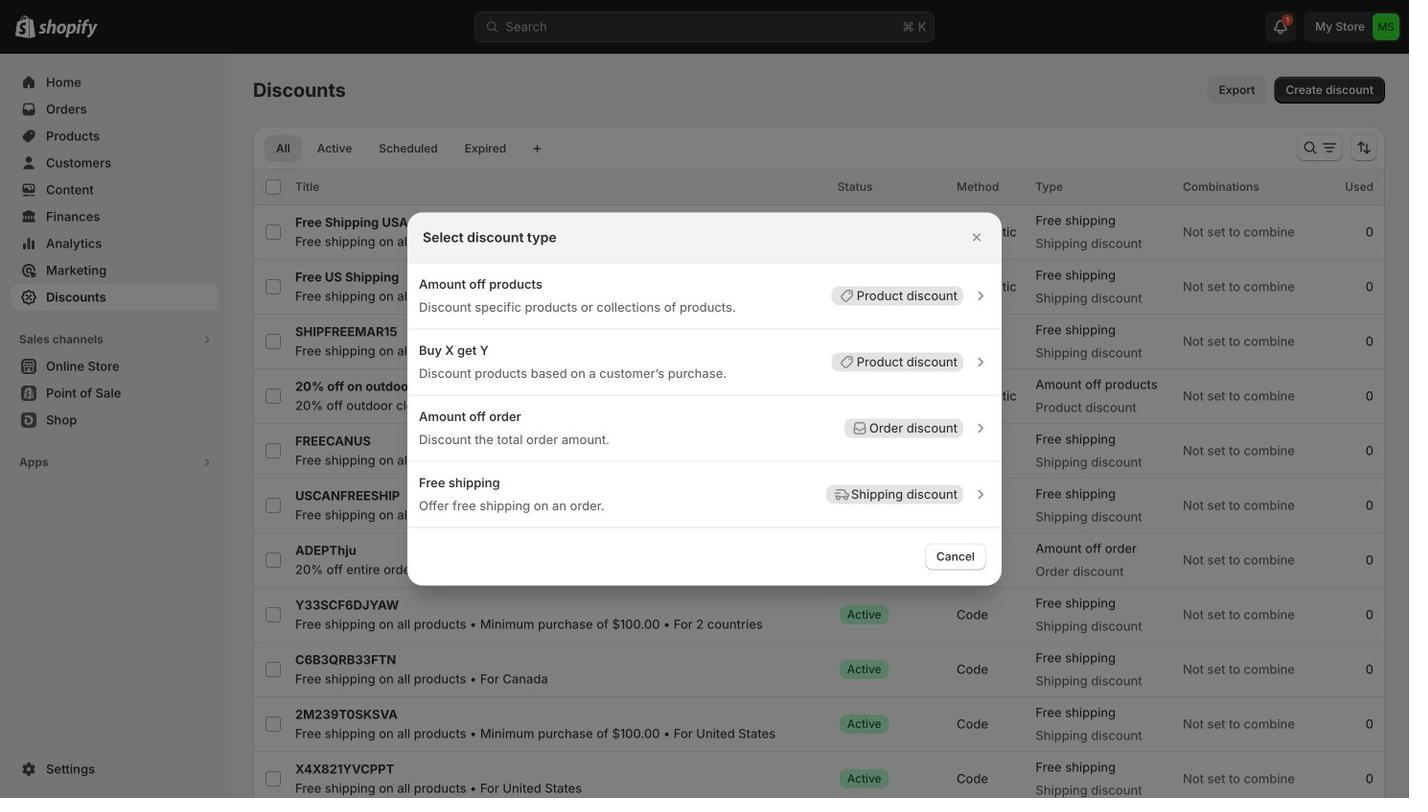 Task type: vqa. For each thing, say whether or not it's contained in the screenshot.
Amount to the top
no



Task type: describe. For each thing, give the bounding box(es) containing it.
shopify image
[[38, 19, 98, 38]]



Task type: locate. For each thing, give the bounding box(es) containing it.
tab list
[[261, 134, 522, 162]]

dialog
[[0, 212, 1410, 586]]



